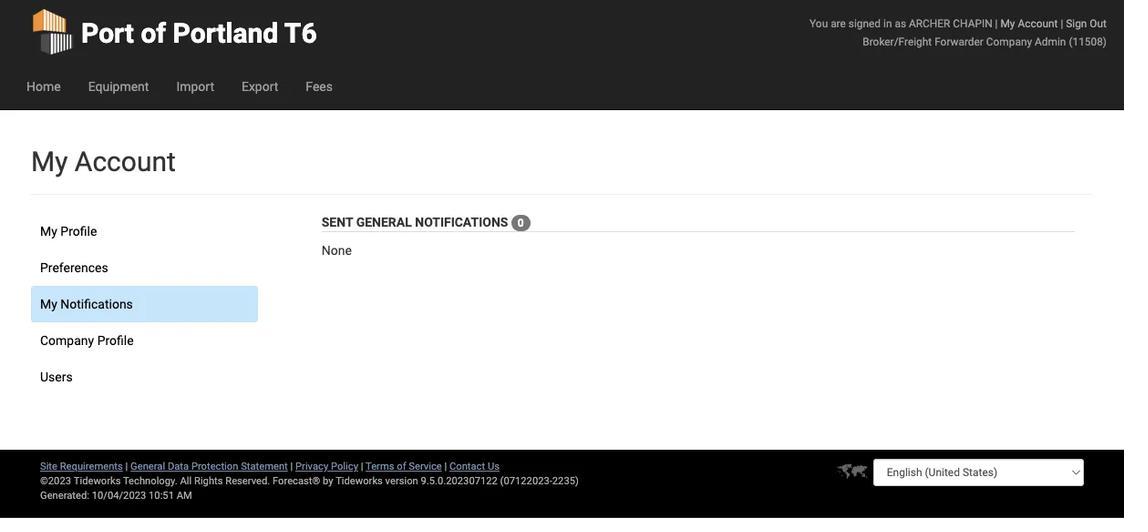 Task type: describe. For each thing, give the bounding box(es) containing it.
sign
[[1066, 17, 1087, 30]]

terms of service link
[[366, 461, 442, 473]]

portland
[[173, 17, 278, 49]]

by
[[323, 475, 333, 487]]

my for my account
[[31, 145, 68, 178]]

site
[[40, 461, 57, 473]]

2235)
[[552, 475, 579, 487]]

archer
[[909, 17, 950, 30]]

1 horizontal spatial notifications
[[415, 215, 508, 230]]

9.5.0.202307122
[[421, 475, 498, 487]]

all
[[180, 475, 192, 487]]

terms
[[366, 461, 394, 473]]

policy
[[331, 461, 358, 473]]

port of portland t6
[[81, 17, 317, 49]]

site requirements | general data protection statement | privacy policy | terms of service | contact us ©2023 tideworks technology. all rights reserved. forecast® by tideworks version 9.5.0.202307122 (07122023-2235) generated: 10/04/2023 10:51 am
[[40, 461, 579, 502]]

| left sign
[[1061, 17, 1063, 30]]

as
[[895, 17, 906, 30]]

privacy policy link
[[295, 461, 358, 473]]

| up tideworks
[[361, 461, 363, 473]]

my profile
[[40, 224, 97, 239]]

reserved.
[[225, 475, 270, 487]]

chapin
[[953, 17, 992, 30]]

my account
[[31, 145, 176, 178]]

import button
[[163, 64, 228, 109]]

privacy
[[295, 461, 328, 473]]

service
[[409, 461, 442, 473]]

statement
[[241, 461, 288, 473]]

you
[[810, 17, 828, 30]]

sent
[[322, 215, 353, 230]]

t6
[[284, 17, 317, 49]]

10:51
[[149, 490, 174, 502]]

export button
[[228, 64, 292, 109]]

0
[[518, 217, 524, 230]]

| up forecast®
[[290, 461, 293, 473]]

sent general notifications 0
[[322, 215, 524, 230]]

site requirements link
[[40, 461, 123, 473]]

in
[[883, 17, 892, 30]]

version
[[385, 475, 418, 487]]

broker/freight
[[863, 35, 932, 48]]

account inside you are signed in as archer chapin | my account | sign out broker/freight forwarder company admin (11508)
[[1018, 17, 1058, 30]]

admin
[[1035, 35, 1066, 48]]

1 vertical spatial account
[[75, 145, 176, 178]]

rights
[[194, 475, 223, 487]]

you are signed in as archer chapin | my account | sign out broker/freight forwarder company admin (11508)
[[810, 17, 1107, 48]]

data
[[168, 461, 189, 473]]

contact
[[449, 461, 485, 473]]

tideworks
[[336, 475, 383, 487]]

sign out link
[[1066, 17, 1107, 30]]

home button
[[13, 64, 74, 109]]

my for my notifications
[[40, 297, 57, 312]]



Task type: locate. For each thing, give the bounding box(es) containing it.
my for my profile
[[40, 224, 57, 239]]

notifications left 0
[[415, 215, 508, 230]]

forecast®
[[273, 475, 320, 487]]

0 vertical spatial profile
[[60, 224, 97, 239]]

company profile
[[40, 333, 134, 348]]

technology.
[[123, 475, 177, 487]]

my
[[1000, 17, 1015, 30], [31, 145, 68, 178], [40, 224, 57, 239], [40, 297, 57, 312]]

my right 'chapin'
[[1000, 17, 1015, 30]]

fees
[[306, 79, 333, 94]]

1 horizontal spatial company
[[986, 35, 1032, 48]]

contact us link
[[449, 461, 500, 473]]

none
[[322, 243, 352, 258]]

port
[[81, 17, 134, 49]]

of up version
[[397, 461, 406, 473]]

profile for company profile
[[97, 333, 134, 348]]

export
[[242, 79, 278, 94]]

profile up preferences
[[60, 224, 97, 239]]

1 vertical spatial of
[[397, 461, 406, 473]]

of
[[141, 17, 166, 49], [397, 461, 406, 473]]

my account link
[[1000, 17, 1058, 30]]

(07122023-
[[500, 475, 552, 487]]

1 horizontal spatial general
[[356, 215, 412, 230]]

0 horizontal spatial notifications
[[60, 297, 133, 312]]

| up technology.
[[125, 461, 128, 473]]

of inside site requirements | general data protection statement | privacy policy | terms of service | contact us ©2023 tideworks technology. all rights reserved. forecast® by tideworks version 9.5.0.202307122 (07122023-2235) generated: 10/04/2023 10:51 am
[[397, 461, 406, 473]]

| up 9.5.0.202307122
[[444, 461, 447, 473]]

| right 'chapin'
[[995, 17, 998, 30]]

my inside you are signed in as archer chapin | my account | sign out broker/freight forwarder company admin (11508)
[[1000, 17, 1015, 30]]

notifications up company profile on the left bottom of page
[[60, 297, 133, 312]]

equipment
[[88, 79, 149, 94]]

profile for my profile
[[60, 224, 97, 239]]

profile
[[60, 224, 97, 239], [97, 333, 134, 348]]

signed
[[849, 17, 881, 30]]

general right sent
[[356, 215, 412, 230]]

import
[[176, 79, 214, 94]]

fees button
[[292, 64, 346, 109]]

general
[[356, 215, 412, 230], [130, 461, 165, 473]]

us
[[488, 461, 500, 473]]

of right port
[[141, 17, 166, 49]]

10/04/2023
[[92, 490, 146, 502]]

(11508)
[[1069, 35, 1107, 48]]

requirements
[[60, 461, 123, 473]]

home
[[26, 79, 61, 94]]

equipment button
[[74, 64, 163, 109]]

1 horizontal spatial account
[[1018, 17, 1058, 30]]

0 vertical spatial notifications
[[415, 215, 508, 230]]

0 vertical spatial company
[[986, 35, 1032, 48]]

0 vertical spatial general
[[356, 215, 412, 230]]

1 vertical spatial notifications
[[60, 297, 133, 312]]

my up my profile
[[31, 145, 68, 178]]

generated:
[[40, 490, 89, 502]]

port of portland t6 link
[[31, 0, 317, 64]]

out
[[1090, 17, 1107, 30]]

am
[[177, 490, 192, 502]]

1 horizontal spatial of
[[397, 461, 406, 473]]

account up the admin
[[1018, 17, 1058, 30]]

users
[[40, 370, 73, 385]]

my notifications
[[40, 297, 133, 312]]

0 horizontal spatial general
[[130, 461, 165, 473]]

0 horizontal spatial of
[[141, 17, 166, 49]]

account
[[1018, 17, 1058, 30], [75, 145, 176, 178]]

1 vertical spatial general
[[130, 461, 165, 473]]

company down my account link at the top right
[[986, 35, 1032, 48]]

general inside site requirements | general data protection statement | privacy policy | terms of service | contact us ©2023 tideworks technology. all rights reserved. forecast® by tideworks version 9.5.0.202307122 (07122023-2235) generated: 10/04/2023 10:51 am
[[130, 461, 165, 473]]

my down preferences
[[40, 297, 57, 312]]

general data protection statement link
[[130, 461, 288, 473]]

notifications
[[415, 215, 508, 230], [60, 297, 133, 312]]

general up technology.
[[130, 461, 165, 473]]

1 vertical spatial profile
[[97, 333, 134, 348]]

0 horizontal spatial account
[[75, 145, 176, 178]]

my up preferences
[[40, 224, 57, 239]]

1 vertical spatial company
[[40, 333, 94, 348]]

0 horizontal spatial company
[[40, 333, 94, 348]]

©2023 tideworks
[[40, 475, 121, 487]]

profile down my notifications
[[97, 333, 134, 348]]

company
[[986, 35, 1032, 48], [40, 333, 94, 348]]

0 vertical spatial account
[[1018, 17, 1058, 30]]

preferences
[[40, 260, 108, 275]]

company inside you are signed in as archer chapin | my account | sign out broker/freight forwarder company admin (11508)
[[986, 35, 1032, 48]]

account down equipment popup button
[[75, 145, 176, 178]]

0 vertical spatial of
[[141, 17, 166, 49]]

forwarder
[[935, 35, 984, 48]]

protection
[[191, 461, 238, 473]]

are
[[831, 17, 846, 30]]

company up users
[[40, 333, 94, 348]]

|
[[995, 17, 998, 30], [1061, 17, 1063, 30], [125, 461, 128, 473], [290, 461, 293, 473], [361, 461, 363, 473], [444, 461, 447, 473]]



Task type: vqa. For each thing, say whether or not it's contained in the screenshot.
Portland,
no



